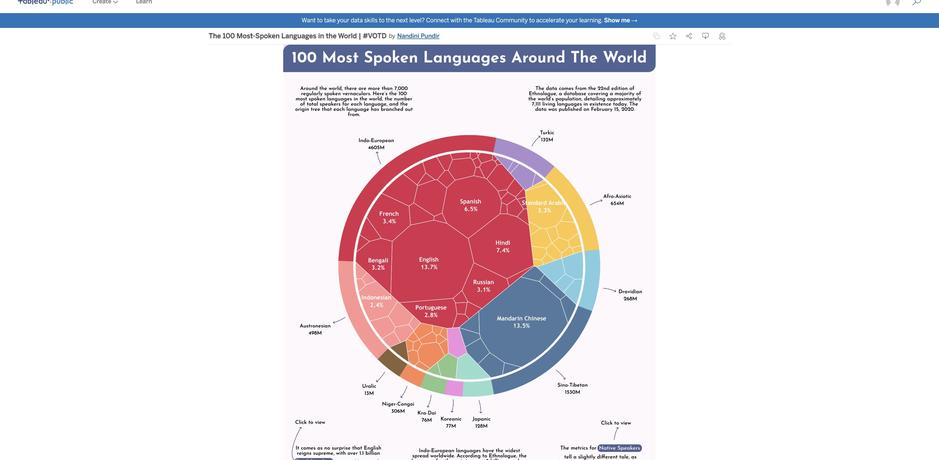 Task type: vqa. For each thing, say whether or not it's contained in the screenshot.
Lenke)
no



Task type: describe. For each thing, give the bounding box(es) containing it.
the 100 most-spoken languages in the world | #votd by nandini pundir
[[209, 32, 440, 40]]

accelerate
[[536, 17, 564, 24]]

data
[[351, 17, 363, 24]]

nandini
[[397, 32, 419, 39]]

100
[[223, 32, 235, 40]]

show
[[604, 17, 620, 24]]

pundir
[[421, 32, 440, 39]]

disabled by author image
[[653, 33, 660, 39]]

want to take your data skills to the next level? connect with the tableau community to accelerate your learning. show me →
[[302, 17, 637, 24]]

#votd
[[363, 32, 387, 40]]

2 horizontal spatial the
[[463, 17, 472, 24]]

skills
[[364, 17, 378, 24]]

favorite button image
[[670, 33, 676, 39]]

logo image
[[18, 0, 73, 6]]

community
[[496, 17, 528, 24]]

go to search image
[[903, 0, 930, 6]]

create image
[[111, 0, 118, 3]]



Task type: locate. For each thing, give the bounding box(es) containing it.
→
[[631, 17, 637, 24]]

to
[[317, 17, 323, 24], [379, 17, 385, 24], [529, 17, 535, 24]]

your right take
[[337, 17, 349, 24]]

tara.schultz image
[[886, 0, 900, 9]]

the right in
[[326, 32, 337, 40]]

2 horizontal spatial to
[[529, 17, 535, 24]]

world
[[338, 32, 357, 40]]

to left accelerate
[[529, 17, 535, 24]]

the
[[209, 32, 221, 40]]

0 horizontal spatial your
[[337, 17, 349, 24]]

next
[[396, 17, 408, 24]]

by
[[389, 32, 395, 39]]

2 your from the left
[[566, 17, 578, 24]]

want
[[302, 17, 316, 24]]

2 to from the left
[[379, 17, 385, 24]]

your left "learning."
[[566, 17, 578, 24]]

me
[[621, 17, 630, 24]]

most-
[[237, 32, 255, 40]]

0 horizontal spatial the
[[326, 32, 337, 40]]

1 your from the left
[[337, 17, 349, 24]]

0 horizontal spatial to
[[317, 17, 323, 24]]

3 to from the left
[[529, 17, 535, 24]]

your
[[337, 17, 349, 24], [566, 17, 578, 24]]

1 horizontal spatial your
[[566, 17, 578, 24]]

in
[[318, 32, 324, 40]]

1 horizontal spatial to
[[379, 17, 385, 24]]

show me link
[[604, 17, 630, 24]]

learning.
[[579, 17, 603, 24]]

1 to from the left
[[317, 17, 323, 24]]

nandini pundir link
[[397, 32, 440, 41]]

the right with
[[463, 17, 472, 24]]

the left next
[[386, 17, 395, 24]]

tableau
[[473, 17, 494, 24]]

1 horizontal spatial the
[[386, 17, 395, 24]]

with
[[450, 17, 462, 24]]

to left take
[[317, 17, 323, 24]]

|
[[359, 32, 361, 40]]

nominate for viz of the day image
[[719, 32, 725, 40]]

level?
[[409, 17, 425, 24]]

connect
[[426, 17, 449, 24]]

to right the skills
[[379, 17, 385, 24]]

the
[[386, 17, 395, 24], [463, 17, 472, 24], [326, 32, 337, 40]]

take
[[324, 17, 336, 24]]

languages
[[281, 32, 316, 40]]

spoken
[[255, 32, 280, 40]]



